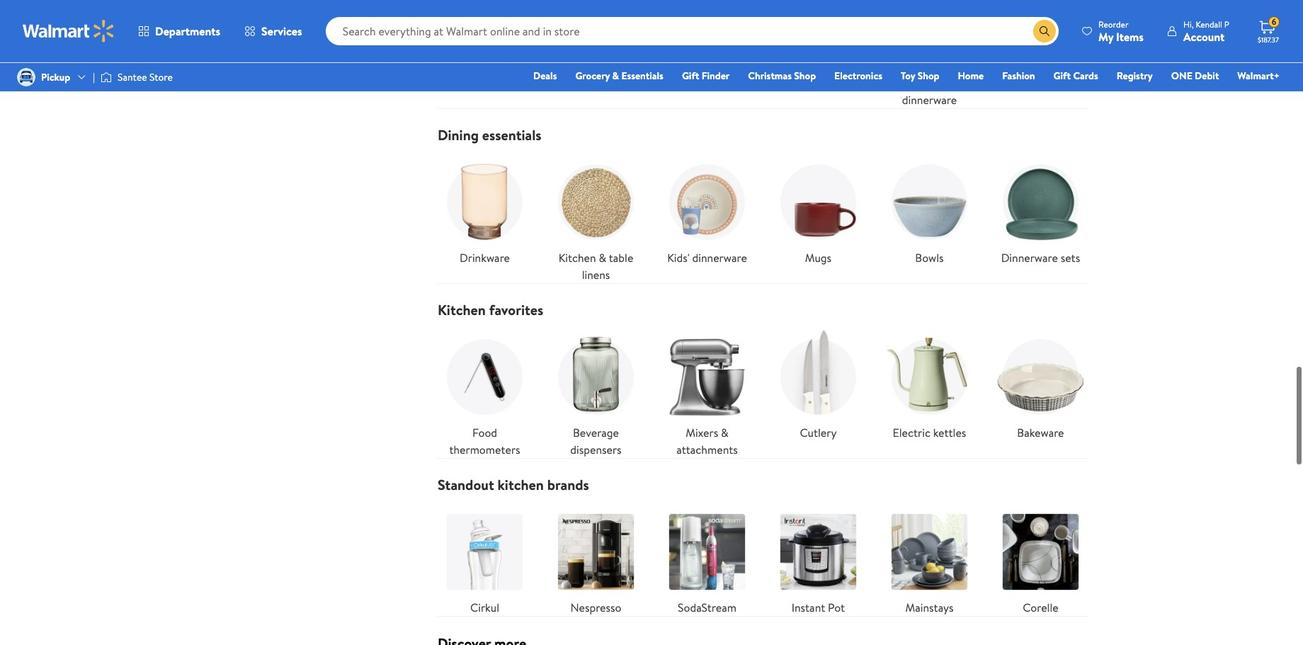 Task type: locate. For each thing, give the bounding box(es) containing it.
3 list from the top
[[429, 319, 1096, 458]]

instant pot link
[[771, 505, 865, 616]]

items
[[1116, 29, 1144, 44]]

pickup
[[41, 70, 70, 84]]

christmas
[[748, 69, 792, 83]]

1 list from the top
[[429, 0, 1096, 108]]

0 vertical spatial dinnerware
[[902, 92, 957, 108]]

gift left finder
[[682, 69, 699, 83]]

0 horizontal spatial gift
[[682, 69, 699, 83]]

food thermometers
[[449, 425, 520, 457]]

list containing cirkul
[[429, 494, 1096, 616]]

1 vertical spatial kitchen
[[438, 300, 486, 319]]

kids' dinnerware
[[667, 250, 747, 266]]

1 vertical spatial &
[[599, 250, 606, 266]]

0 horizontal spatial &
[[599, 250, 606, 266]]

2 vertical spatial &
[[721, 425, 728, 440]]

0 horizontal spatial kitchen
[[438, 300, 486, 319]]

dinnerware down toy shop link
[[902, 92, 957, 108]]

& inside kitchen & table linens
[[599, 250, 606, 266]]

shop
[[794, 69, 816, 83], [918, 69, 939, 83]]

gift finder link
[[676, 68, 736, 84]]

food inside food thermometers
[[472, 425, 497, 440]]

toy shop link
[[894, 68, 946, 84]]

2 shop from the left
[[918, 69, 939, 83]]

|
[[93, 70, 95, 84]]

food up thermometers
[[472, 425, 497, 440]]

0 horizontal spatial dinnerware
[[692, 250, 747, 266]]

beverage
[[573, 425, 619, 440]]

dinnerware sets link
[[993, 155, 1088, 266]]

1 horizontal spatial shop
[[918, 69, 939, 83]]

dinnerware sets
[[1001, 250, 1080, 266]]

0 horizontal spatial food
[[472, 425, 497, 440]]

electronics link
[[828, 68, 889, 84]]

grocery
[[575, 69, 610, 83]]

shop for toy shop
[[918, 69, 939, 83]]

mugs link
[[771, 155, 865, 266]]

food scales
[[790, 75, 847, 91]]

nespresso
[[570, 600, 621, 615]]

&
[[612, 69, 619, 83], [599, 250, 606, 266], [721, 425, 728, 440]]

standout
[[438, 475, 494, 494]]

 image left pickup
[[17, 68, 35, 86]]

cards
[[1073, 69, 1098, 83]]

mixers & attachments link
[[660, 330, 754, 458]]

dinnerware right kids' at the right of page
[[692, 250, 747, 266]]

corelle link
[[993, 505, 1088, 616]]

list
[[429, 0, 1096, 108], [429, 144, 1096, 283], [429, 319, 1096, 458], [429, 494, 1096, 616]]

 image right |
[[101, 70, 112, 84]]

 image
[[17, 68, 35, 86], [101, 70, 112, 84]]

fashion link
[[996, 68, 1041, 84]]

list containing food thermometers
[[429, 319, 1096, 458]]

dinnerware
[[902, 92, 957, 108], [692, 250, 747, 266]]

slow
[[453, 75, 476, 91]]

kitchen for kitchen favorites
[[438, 300, 486, 319]]

barware
[[687, 75, 727, 91]]

kitchen inside kitchen & table linens
[[558, 250, 596, 266]]

sodastream
[[678, 600, 736, 615]]

corelle
[[1023, 600, 1058, 615]]

cutlery
[[800, 425, 837, 440]]

walmart+
[[1237, 69, 1280, 83]]

slow cookers
[[453, 75, 517, 91]]

$187.37
[[1258, 35, 1279, 45]]

2 list from the top
[[429, 144, 1096, 283]]

account
[[1183, 29, 1225, 44]]

departments button
[[126, 14, 232, 48]]

0 horizontal spatial  image
[[17, 68, 35, 86]]

kitchen up linens
[[558, 250, 596, 266]]

& right 'mixers'
[[721, 425, 728, 440]]

& right grocery
[[612, 69, 619, 83]]

& inside mixers & attachments
[[721, 425, 728, 440]]

mixers & attachments
[[676, 425, 738, 457]]

soda
[[1004, 75, 1028, 91]]

1 horizontal spatial &
[[612, 69, 619, 83]]

food for food scales
[[790, 75, 815, 91]]

shop right toy
[[918, 69, 939, 83]]

p
[[1224, 18, 1229, 30]]

1 horizontal spatial food
[[790, 75, 815, 91]]

mainstays link
[[882, 505, 976, 616]]

walmart image
[[23, 20, 115, 42]]

cutlery link
[[771, 330, 865, 441]]

0 vertical spatial &
[[612, 69, 619, 83]]

2 gift from the left
[[1053, 69, 1071, 83]]

finder
[[702, 69, 730, 83]]

gift finder
[[682, 69, 730, 83]]

debit
[[1195, 69, 1219, 83]]

beverage dispensers link
[[549, 330, 643, 458]]

& for kitchen
[[599, 250, 606, 266]]

bakeware link
[[993, 330, 1088, 441]]

cirkul link
[[438, 505, 532, 616]]

0 horizontal spatial shop
[[794, 69, 816, 83]]

1 horizontal spatial gift
[[1053, 69, 1071, 83]]

shop left scales
[[794, 69, 816, 83]]

kitchen left favorites
[[438, 300, 486, 319]]

 image for santee store
[[101, 70, 112, 84]]

cirkul
[[470, 600, 499, 615]]

hi, kendall p account
[[1183, 18, 1229, 44]]

1 horizontal spatial  image
[[101, 70, 112, 84]]

2 horizontal spatial &
[[721, 425, 728, 440]]

store
[[149, 70, 173, 84]]

list for kitchen favorites
[[429, 319, 1096, 458]]

gift left cards
[[1053, 69, 1071, 83]]

table
[[609, 250, 633, 266]]

list for dining essentials
[[429, 144, 1096, 283]]

sets
[[1061, 250, 1080, 266]]

0 vertical spatial food
[[790, 75, 815, 91]]

toy shop
[[901, 69, 939, 83]]

bowls link
[[882, 155, 976, 266]]

pot
[[828, 600, 845, 615]]

bakeware
[[1017, 425, 1064, 440]]

gift
[[682, 69, 699, 83], [1053, 69, 1071, 83]]

drinkware
[[460, 250, 510, 266]]

thermometers
[[449, 442, 520, 457]]

gift for gift finder
[[682, 69, 699, 83]]

toy
[[901, 69, 915, 83]]

list containing drinkware
[[429, 144, 1096, 283]]

1 shop from the left
[[794, 69, 816, 83]]

1 vertical spatial food
[[472, 425, 497, 440]]

 image for pickup
[[17, 68, 35, 86]]

1 gift from the left
[[682, 69, 699, 83]]

food left scales
[[790, 75, 815, 91]]

1 horizontal spatial kitchen
[[558, 250, 596, 266]]

outdoor melamine dinnerware
[[883, 75, 976, 108]]

my
[[1098, 29, 1113, 44]]

0 vertical spatial kitchen
[[558, 250, 596, 266]]

4 list from the top
[[429, 494, 1096, 616]]

1 horizontal spatial dinnerware
[[902, 92, 957, 108]]

hi,
[[1183, 18, 1194, 30]]

list for standout kitchen brands
[[429, 494, 1096, 616]]

deals link
[[527, 68, 563, 84]]

gift inside "link"
[[1053, 69, 1071, 83]]

dining
[[438, 125, 479, 144]]

instant
[[792, 600, 825, 615]]

dispensers
[[570, 442, 621, 457]]

& up linens
[[599, 250, 606, 266]]



Task type: vqa. For each thing, say whether or not it's contained in the screenshot.
Buy now
no



Task type: describe. For each thing, give the bounding box(es) containing it.
kitchen favorites
[[438, 300, 543, 319]]

cookers
[[478, 75, 517, 91]]

food scales link
[[771, 0, 865, 91]]

sodastream link
[[660, 505, 754, 616]]

dinnerware inside outdoor melamine dinnerware
[[902, 92, 957, 108]]

one debit
[[1171, 69, 1219, 83]]

santee
[[118, 70, 147, 84]]

scales
[[818, 75, 847, 91]]

gift for gift cards
[[1053, 69, 1071, 83]]

brands
[[547, 475, 589, 494]]

mainstays
[[905, 600, 953, 615]]

one
[[1171, 69, 1192, 83]]

slow cookers link
[[438, 0, 532, 91]]

services button
[[232, 14, 314, 48]]

toasters link
[[549, 0, 643, 91]]

beverage dispensers
[[570, 425, 621, 457]]

food for food thermometers
[[472, 425, 497, 440]]

linens
[[582, 267, 610, 283]]

soda machines link
[[993, 0, 1088, 91]]

registry link
[[1110, 68, 1159, 84]]

walmart+ link
[[1231, 68, 1286, 84]]

essentials
[[621, 69, 663, 83]]

kettles
[[933, 425, 966, 440]]

departments
[[155, 23, 220, 39]]

one debit link
[[1165, 68, 1225, 84]]

electric
[[893, 425, 930, 440]]

soda machines
[[1004, 75, 1077, 91]]

machines
[[1031, 75, 1077, 91]]

favorites
[[489, 300, 543, 319]]

fashion
[[1002, 69, 1035, 83]]

kitchen for kitchen & table linens
[[558, 250, 596, 266]]

6
[[1272, 16, 1276, 28]]

outdoor melamine dinnerware link
[[882, 0, 976, 108]]

electronics
[[834, 69, 882, 83]]

christmas shop
[[748, 69, 816, 83]]

kids' dinnerware link
[[660, 155, 754, 266]]

kendall
[[1196, 18, 1222, 30]]

kitchen & table linens link
[[549, 155, 643, 283]]

& for mixers
[[721, 425, 728, 440]]

& for grocery
[[612, 69, 619, 83]]

shop for christmas shop
[[794, 69, 816, 83]]

grocery & essentials link
[[569, 68, 670, 84]]

standout kitchen brands
[[438, 475, 589, 494]]

melamine
[[928, 75, 976, 91]]

services
[[261, 23, 302, 39]]

toasters
[[576, 75, 616, 91]]

reorder my items
[[1098, 18, 1144, 44]]

list containing slow cookers
[[429, 0, 1096, 108]]

home
[[958, 69, 984, 83]]

electric kettles link
[[882, 330, 976, 441]]

dining essentials
[[438, 125, 541, 144]]

1 vertical spatial dinnerware
[[692, 250, 747, 266]]

Walmart Site-Wide search field
[[325, 17, 1059, 45]]

drinkware link
[[438, 155, 532, 266]]

santee store
[[118, 70, 173, 84]]

outdoor
[[883, 75, 926, 91]]

kitchen
[[497, 475, 544, 494]]

reorder
[[1098, 18, 1128, 30]]

essentials
[[482, 125, 541, 144]]

attachments
[[676, 442, 738, 457]]

dinnerware
[[1001, 250, 1058, 266]]

instant pot
[[792, 600, 845, 615]]

barware link
[[660, 0, 754, 91]]

gift cards
[[1053, 69, 1098, 83]]

registry
[[1117, 69, 1153, 83]]

Search search field
[[325, 17, 1059, 45]]

electric kettles
[[893, 425, 966, 440]]

bowls
[[915, 250, 944, 266]]

grocery & essentials
[[575, 69, 663, 83]]

food thermometers link
[[438, 330, 532, 458]]

kids'
[[667, 250, 690, 266]]

nespresso link
[[549, 505, 643, 616]]

6 $187.37
[[1258, 16, 1279, 45]]

mixers
[[686, 425, 718, 440]]

deals
[[533, 69, 557, 83]]

search icon image
[[1039, 25, 1050, 37]]

kitchen & table linens
[[558, 250, 633, 283]]



